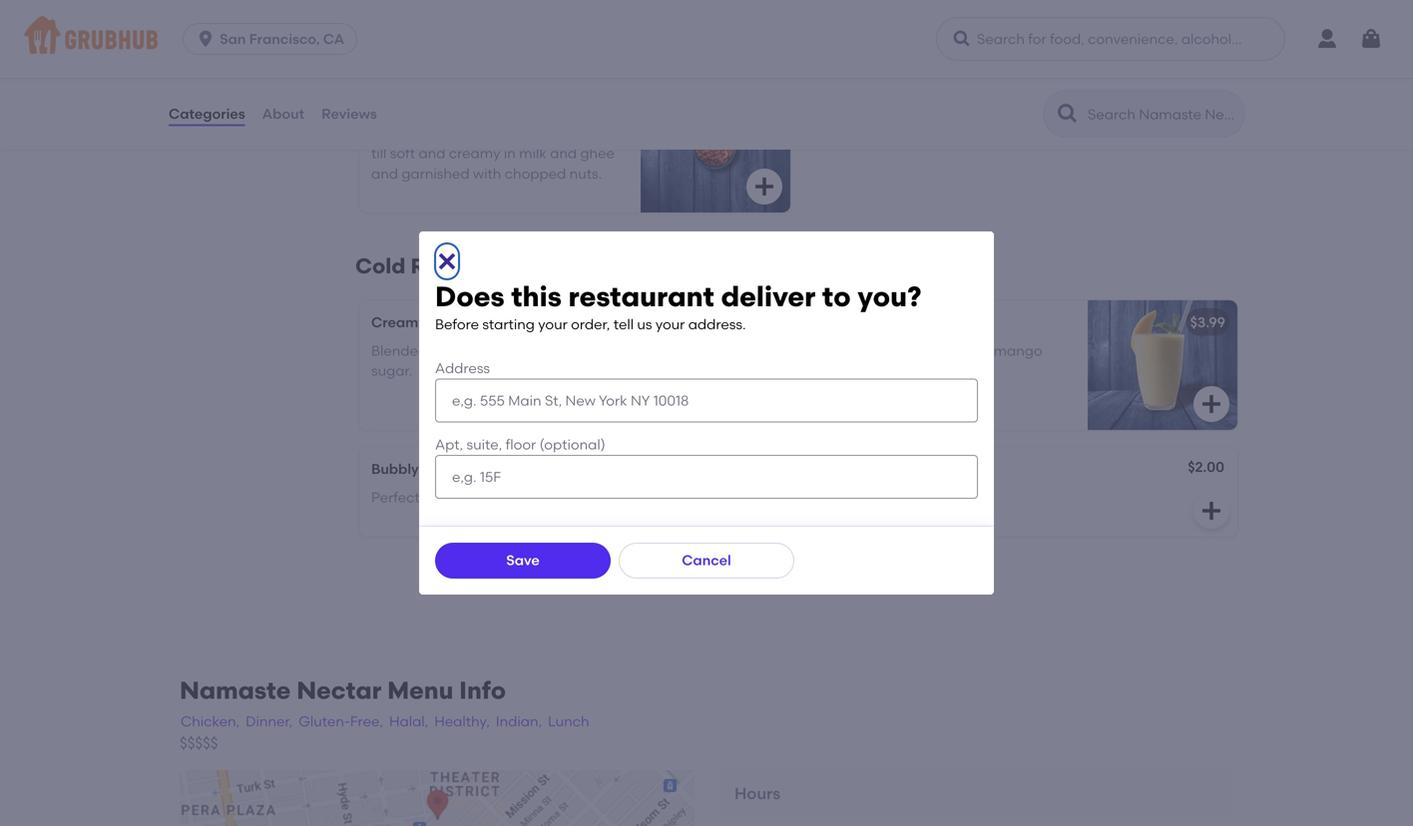 Task type: vqa. For each thing, say whether or not it's contained in the screenshot.
within
no



Task type: locate. For each thing, give the bounding box(es) containing it.
1 horizontal spatial thirst
[[870, 489, 905, 506]]

and down till
[[371, 165, 398, 182]]

milk
[[519, 145, 547, 162]]

with right quencher
[[529, 489, 557, 506]]

0 horizontal spatial $2.00
[[741, 459, 777, 475]]

garnished
[[401, 165, 470, 182]]

your right the us
[[655, 316, 685, 333]]

2 $2.00 from the left
[[1188, 459, 1224, 475]]

cold
[[168, 125, 200, 142], [355, 253, 406, 279]]

chopped
[[505, 165, 566, 182]]

yogurt down mango
[[878, 342, 921, 359]]

1 horizontal spatial perfect
[[818, 489, 867, 506]]

thirst down refreshing h2o bottle
[[870, 489, 905, 506]]

tropical
[[818, 314, 874, 331]]

1 $2.00 from the left
[[741, 459, 777, 475]]

lunch
[[548, 713, 589, 730]]

with down creamy
[[473, 165, 501, 182]]

perfect thirst quencher with your choice of soda.
[[371, 489, 697, 506]]

1 horizontal spatial $2.00
[[1188, 459, 1224, 475]]

tropical mango sip image
[[1088, 300, 1237, 430]]

cold refreshments up the does
[[355, 253, 554, 279]]

finely
[[371, 125, 410, 141]]

1 horizontal spatial sip
[[929, 314, 951, 331]]

with inside the finely shredded carrot slow cooked till soft and creamy in milk and ghee and garnished with chopped nuts.
[[473, 165, 501, 182]]

cold refreshments
[[168, 125, 296, 142], [355, 253, 554, 279]]

ghee
[[580, 145, 615, 162]]

svg image inside san francisco, ca button
[[196, 29, 216, 49]]

breads
[[168, 43, 215, 60]]

refreshments
[[203, 125, 296, 142], [411, 253, 554, 279]]

1 vertical spatial refreshments
[[411, 253, 554, 279]]

blended yogurt drink with mango pulp.
[[818, 342, 1042, 379]]

svg image
[[1359, 27, 1383, 51], [196, 29, 216, 49], [752, 175, 776, 199], [435, 250, 459, 274]]

reviews
[[321, 105, 377, 122]]

0 horizontal spatial cold refreshments
[[168, 125, 296, 142]]

blended for blended yogurt drink with mango pulp.
[[818, 342, 874, 359]]

suite,
[[467, 436, 502, 453]]

thirst down bubbly beverage can
[[423, 489, 457, 506]]

menu
[[387, 676, 453, 705]]

2 perfect from the left
[[818, 489, 867, 506]]

and up garnished
[[419, 145, 445, 162]]

soft
[[390, 145, 415, 162]]

creamy yogurt sip
[[371, 314, 499, 331]]

1 drink from the left
[[478, 342, 511, 359]]

with for blended yogurt drink with salt or sugar.
[[515, 342, 543, 359]]

yogurt up the address
[[431, 342, 474, 359]]

1 perfect from the left
[[371, 489, 420, 506]]

0 horizontal spatial sip
[[477, 314, 499, 331]]

apt,
[[435, 436, 463, 453]]

till
[[371, 145, 387, 162]]

perfect down refreshing
[[818, 489, 867, 506]]

drink down mango
[[925, 342, 958, 359]]

blended up sugar.
[[371, 342, 427, 359]]

yogurt inside blended yogurt drink with mango pulp.
[[878, 342, 921, 359]]

quencher
[[461, 489, 526, 506]]

sip down the does
[[477, 314, 499, 331]]

apt, suite, floor (optional)
[[435, 436, 605, 453]]

with inside blended yogurt drink with salt or sugar.
[[515, 342, 543, 359]]

drink inside blended yogurt drink with mango pulp.
[[925, 342, 958, 359]]

perfect thirst quencher.
[[818, 489, 976, 506]]

sip right mango
[[929, 314, 951, 331]]

halal, button
[[388, 711, 429, 733]]

indian,
[[496, 713, 542, 730]]

2 drink from the left
[[925, 342, 958, 359]]

with left mango
[[962, 342, 990, 359]]

creamy
[[371, 314, 426, 331]]

drink inside blended yogurt drink with salt or sugar.
[[478, 342, 511, 359]]

restaurant
[[568, 280, 714, 314]]

0 horizontal spatial refreshments
[[203, 125, 296, 142]]

yogurt
[[431, 342, 474, 359], [878, 342, 921, 359]]

with inside blended yogurt drink with mango pulp.
[[962, 342, 990, 359]]

with left salt
[[515, 342, 543, 359]]

before
[[435, 316, 479, 333]]

nuts.
[[569, 165, 602, 182]]

svg image
[[1200, 28, 1223, 52], [952, 29, 972, 49], [1200, 392, 1223, 416], [1200, 499, 1223, 523]]

breads tab
[[168, 41, 307, 62]]

0 horizontal spatial and
[[371, 165, 398, 182]]

1 sip from the left
[[477, 314, 499, 331]]

order,
[[571, 316, 610, 333]]

refreshments down about
[[203, 125, 296, 142]]

with for perfect thirst quencher with your choice of soda.
[[529, 489, 557, 506]]

0 vertical spatial cold
[[168, 125, 200, 142]]

address.
[[688, 316, 746, 333]]

hours
[[734, 784, 780, 804]]

perfect
[[371, 489, 420, 506], [818, 489, 867, 506]]

yogurt inside blended yogurt drink with salt or sugar.
[[431, 342, 474, 359]]

blended
[[371, 342, 427, 359], [818, 342, 874, 359]]

sip for tropical mango sip
[[929, 314, 951, 331]]

main navigation navigation
[[0, 0, 1413, 78]]

and
[[419, 145, 445, 162], [550, 145, 577, 162], [371, 165, 398, 182]]

1 horizontal spatial yogurt
[[878, 342, 921, 359]]

1 thirst from the left
[[423, 489, 457, 506]]

perfect down bubbly
[[371, 489, 420, 506]]

floor
[[506, 436, 536, 453]]

0 horizontal spatial cold
[[168, 125, 200, 142]]

about button
[[261, 78, 305, 150]]

with
[[473, 165, 501, 182], [515, 342, 543, 359], [962, 342, 990, 359], [529, 489, 557, 506]]

$2.00 for perfect thirst quencher with your choice of soda.
[[741, 459, 777, 475]]

blended inside blended yogurt drink with mango pulp.
[[818, 342, 874, 359]]

sip
[[477, 314, 499, 331], [929, 314, 951, 331]]

and down 'cooked' at the top of page
[[550, 145, 577, 162]]

2 thirst from the left
[[870, 489, 905, 506]]

Search Namaste Nectar search field
[[1086, 105, 1238, 124]]

this
[[511, 280, 562, 314]]

creamy
[[449, 145, 500, 162]]

e,g. 15F search field
[[435, 455, 978, 499]]

info
[[459, 676, 506, 705]]

sugar rush
[[168, 84, 245, 101]]

your
[[538, 316, 568, 333], [655, 316, 685, 333], [561, 489, 590, 506]]

2 yogurt from the left
[[878, 342, 921, 359]]

1 horizontal spatial blended
[[818, 342, 874, 359]]

does this restaurant deliver to you? before starting your order, tell us your address.
[[435, 280, 922, 333]]

refreshments up the does
[[411, 253, 554, 279]]

yogurt for mango
[[878, 342, 921, 359]]

1 blended from the left
[[371, 342, 427, 359]]

bottle
[[928, 461, 969, 477]]

1 yogurt from the left
[[431, 342, 474, 359]]

cold up creamy
[[355, 253, 406, 279]]

1 vertical spatial cold refreshments
[[355, 253, 554, 279]]

drink down starting
[[478, 342, 511, 359]]

bubbly beverage can
[[371, 461, 520, 477]]

refreshing h2o bottle
[[818, 461, 969, 477]]

creamy yogurt sip image
[[641, 300, 790, 430]]

0 horizontal spatial thirst
[[423, 489, 457, 506]]

1 horizontal spatial cold
[[355, 253, 406, 279]]

2 sip from the left
[[929, 314, 951, 331]]

cold refreshments inside "cold refreshments" tab
[[168, 125, 296, 142]]

2 blended from the left
[[818, 342, 874, 359]]

0 vertical spatial cold refreshments
[[168, 125, 296, 142]]

0 horizontal spatial blended
[[371, 342, 427, 359]]

to
[[822, 280, 851, 314]]

0 horizontal spatial perfect
[[371, 489, 420, 506]]

cold refreshments down categories
[[168, 125, 296, 142]]

blended inside blended yogurt drink with salt or sugar.
[[371, 342, 427, 359]]

cold inside tab
[[168, 125, 200, 142]]

of
[[643, 489, 656, 506]]

reviews button
[[320, 78, 378, 150]]

0 horizontal spatial drink
[[478, 342, 511, 359]]

namaste
[[180, 676, 291, 705]]

or
[[574, 342, 588, 359]]

$2.00 for perfect thirst quencher.
[[1188, 459, 1224, 475]]

0 vertical spatial refreshments
[[203, 125, 296, 142]]

0 horizontal spatial yogurt
[[431, 342, 474, 359]]

1 horizontal spatial drink
[[925, 342, 958, 359]]

thirst
[[423, 489, 457, 506], [870, 489, 905, 506]]

cold down categories
[[168, 125, 200, 142]]

indian, button
[[495, 711, 543, 733]]

blended up pulp.
[[818, 342, 874, 359]]



Task type: describe. For each thing, give the bounding box(es) containing it.
bubbly
[[371, 461, 419, 477]]

sweet carrot indulgence
[[371, 96, 542, 113]]

soda.
[[659, 489, 697, 506]]

you?
[[858, 280, 922, 314]]

drink for tropical mango sip
[[925, 342, 958, 359]]

drink for creamy yogurt sip
[[478, 342, 511, 359]]

chicken, button
[[180, 711, 241, 733]]

1 horizontal spatial cold refreshments
[[355, 253, 554, 279]]

gluten-
[[299, 713, 350, 730]]

sugar.
[[371, 362, 412, 379]]

finely shredded carrot slow cooked till soft and creamy in milk and ghee and garnished with chopped nuts.
[[371, 125, 615, 182]]

perfect for perfect thirst quencher.
[[818, 489, 867, 506]]

your up salt
[[538, 316, 568, 333]]

in
[[504, 145, 516, 162]]

nectar
[[297, 676, 381, 705]]

thirst for quencher
[[423, 489, 457, 506]]

indulgence
[[465, 96, 542, 113]]

deliver
[[721, 280, 816, 314]]

us
[[637, 316, 652, 333]]

gluten-free, button
[[298, 711, 384, 733]]

tropical mango sip
[[818, 314, 951, 331]]

starting
[[482, 316, 535, 333]]

francisco,
[[249, 30, 320, 47]]

mango
[[878, 314, 926, 331]]

blended yogurt drink with salt or sugar.
[[371, 342, 588, 379]]

beverage
[[422, 461, 487, 477]]

carrot
[[417, 96, 462, 113]]

sweet
[[371, 96, 413, 113]]

categories
[[169, 105, 245, 122]]

salt
[[546, 342, 571, 359]]

h2o
[[895, 461, 925, 477]]

about
[[262, 105, 304, 122]]

dinner,
[[246, 713, 293, 730]]

$3.99
[[1190, 314, 1225, 331]]

with for blended yogurt drink with mango pulp.
[[962, 342, 990, 359]]

halal,
[[389, 713, 428, 730]]

save
[[506, 552, 540, 569]]

namaste nectar menu info chicken, dinner, gluten-free, halal, healthy, indian, lunch $$$$$
[[180, 676, 589, 752]]

healthy,
[[434, 713, 490, 730]]

search icon image
[[1056, 102, 1080, 126]]

sip for creamy yogurt sip
[[477, 314, 499, 331]]

pulp.
[[818, 362, 852, 379]]

san francisco, ca
[[220, 30, 344, 47]]

yogurt
[[429, 314, 474, 331]]

can
[[491, 461, 520, 477]]

mango
[[994, 342, 1042, 359]]

$2.99
[[743, 314, 778, 331]]

quencher.
[[908, 489, 976, 506]]

2 horizontal spatial and
[[550, 145, 577, 162]]

your left choice
[[561, 489, 590, 506]]

sugar rush tab
[[168, 82, 307, 103]]

ca
[[323, 30, 344, 47]]

tell
[[613, 316, 634, 333]]

perfect for perfect thirst quencher with your choice of soda.
[[371, 489, 420, 506]]

rush
[[212, 84, 245, 101]]

shredded
[[413, 125, 478, 141]]

sweet carrot indulgence image
[[641, 83, 790, 213]]

san francisco, ca button
[[183, 23, 365, 55]]

thirst for quencher.
[[870, 489, 905, 506]]

address
[[435, 360, 490, 377]]

dinner, button
[[245, 711, 294, 733]]

healthy, button
[[433, 711, 491, 733]]

choice
[[594, 489, 639, 506]]

1 horizontal spatial refreshments
[[411, 253, 554, 279]]

1 horizontal spatial and
[[419, 145, 445, 162]]

san
[[220, 30, 246, 47]]

save button
[[435, 543, 611, 579]]

(optional)
[[539, 436, 605, 453]]

carrot
[[481, 125, 523, 141]]

refreshments inside "cold refreshments" tab
[[203, 125, 296, 142]]

$$$$$
[[180, 734, 218, 752]]

yogurt for yogurt
[[431, 342, 474, 359]]

cold refreshments tab
[[168, 123, 307, 144]]

cooked
[[559, 125, 609, 141]]

lunch button
[[547, 711, 590, 733]]

sugar
[[168, 84, 208, 101]]

does
[[435, 280, 505, 314]]

free,
[[350, 713, 383, 730]]

categories button
[[168, 78, 246, 150]]

slow
[[526, 125, 556, 141]]

1 vertical spatial cold
[[355, 253, 406, 279]]

cancel button
[[619, 543, 794, 579]]

cancel
[[682, 552, 731, 569]]

blended for blended yogurt drink with salt or sugar.
[[371, 342, 427, 359]]

refreshing
[[818, 461, 891, 477]]

chicken,
[[181, 713, 240, 730]]

e,g. 555 Main St, New York NY 10018 search field
[[435, 379, 978, 423]]

svg image inside main navigation navigation
[[952, 29, 972, 49]]



